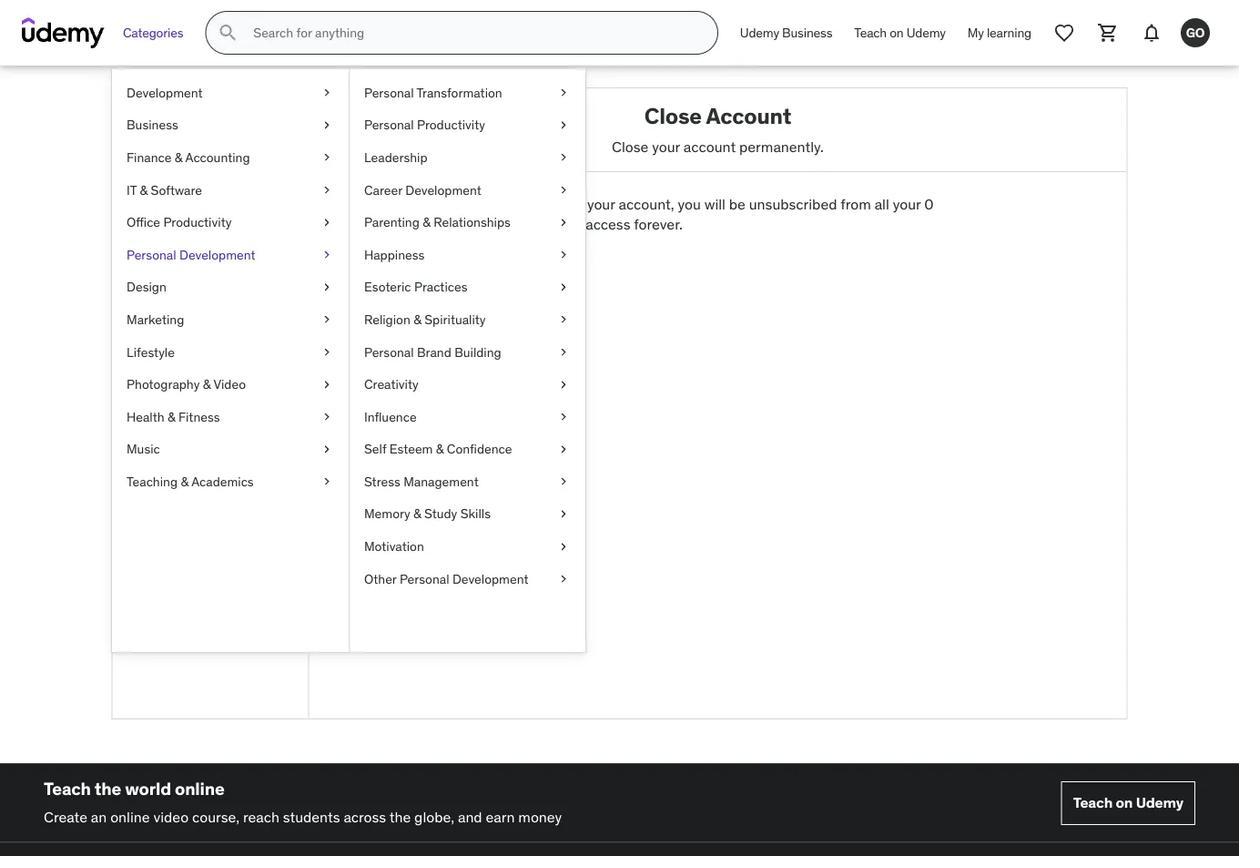 Task type: vqa. For each thing, say whether or not it's contained in the screenshot.
Entrepreneurship Fundamentals in button
no



Task type: describe. For each thing, give the bounding box(es) containing it.
development link
[[112, 77, 349, 109]]

xsmall image for personal development
[[320, 246, 334, 264]]

esoteric practices link
[[350, 271, 586, 304]]

management
[[404, 473, 479, 490]]

2 horizontal spatial teach
[[1074, 794, 1113, 812]]

gary
[[166, 226, 197, 245]]

& for photography & video
[[203, 376, 211, 393]]

xsmall image for personal productivity
[[557, 116, 571, 134]]

my learning
[[968, 24, 1032, 41]]

1 vertical spatial teach on udemy
[[1074, 794, 1184, 812]]

& for religion & spirituality
[[414, 311, 422, 328]]

1 horizontal spatial will
[[705, 195, 726, 213]]

study
[[425, 506, 458, 522]]

1 vertical spatial online
[[110, 808, 150, 826]]

your for you
[[588, 195, 615, 213]]

across
[[344, 808, 386, 826]]

music link
[[112, 433, 349, 466]]

skills
[[461, 506, 491, 522]]

creativity link
[[350, 368, 586, 401]]

it & software link
[[112, 174, 349, 206]]

design
[[127, 279, 167, 295]]

1 horizontal spatial teach
[[855, 24, 887, 41]]

other personal development link
[[350, 563, 586, 595]]

memory & study skills
[[364, 506, 491, 522]]

personal brand building
[[364, 344, 502, 360]]

it
[[127, 182, 137, 198]]

1 vertical spatial will
[[531, 215, 552, 234]]

xsmall image for development
[[320, 84, 334, 102]]

xsmall image for personal transformation
[[557, 84, 571, 102]]

account
[[684, 137, 736, 156]]

1 horizontal spatial on
[[1116, 794, 1134, 812]]

other personal development
[[364, 571, 529, 587]]

notifications image
[[1142, 22, 1163, 44]]

students
[[283, 808, 340, 826]]

& for teaching & academics
[[181, 473, 189, 490]]

personal development
[[127, 246, 256, 263]]

& inside self esteem & confidence link
[[436, 441, 444, 457]]

teaching
[[127, 473, 178, 490]]

Search for anything text field
[[250, 17, 696, 48]]

finance
[[127, 149, 172, 166]]

xsmall image for photography & video
[[320, 376, 334, 394]]

teach the world online create an online video course, reach students across the globe, and earn money
[[44, 778, 562, 826]]

photography & video link
[[112, 368, 349, 401]]

xsmall image for lifestyle
[[320, 343, 334, 361]]

0 horizontal spatial on
[[890, 24, 904, 41]]

stress
[[364, 473, 401, 490]]

0
[[925, 195, 934, 213]]

productivity for personal productivity
[[417, 117, 486, 133]]

2 you from the left
[[678, 195, 701, 213]]

xsmall image for memory & study skills
[[557, 505, 571, 523]]

warning:
[[445, 195, 508, 213]]

xsmall image for stress management
[[557, 473, 571, 491]]

personal for personal transformation
[[364, 84, 414, 101]]

teach inside teach the world online create an online video course, reach students across the globe, and earn money
[[44, 778, 91, 800]]

xsmall image for esoteric practices
[[557, 278, 571, 296]]

& for it & software
[[140, 182, 148, 198]]

methods
[[188, 409, 245, 427]]

api
[[127, 492, 150, 511]]

categories
[[123, 24, 183, 41]]

0 vertical spatial close
[[645, 102, 702, 129]]

office productivity
[[127, 214, 232, 230]]

personal for personal productivity
[[364, 117, 414, 133]]

all
[[875, 195, 890, 213]]

from
[[841, 195, 872, 213]]

career development
[[364, 182, 482, 198]]

api clients link
[[113, 488, 308, 515]]

gary orlando
[[166, 226, 255, 245]]

earn
[[486, 808, 515, 826]]

subscriptions
[[127, 381, 217, 400]]

transformation
[[417, 84, 503, 101]]

my learning link
[[957, 11, 1043, 55]]

xsmall image for design
[[320, 278, 334, 296]]

xsmall image for health & fitness
[[320, 408, 334, 426]]

parenting & relationships
[[364, 214, 511, 230]]

marketing link
[[112, 304, 349, 336]]

privacy link
[[113, 432, 308, 460]]

forever.
[[634, 215, 683, 234]]

personal for personal development
[[127, 246, 176, 263]]

globe,
[[415, 808, 455, 826]]

& for finance & accounting
[[175, 149, 183, 166]]

esteem
[[390, 441, 433, 457]]

health
[[127, 409, 164, 425]]

motivation link
[[350, 531, 586, 563]]

xsmall image for finance & accounting
[[320, 149, 334, 167]]

personal brand building link
[[350, 336, 586, 368]]

account security link
[[113, 349, 308, 377]]

teaching & academics
[[127, 473, 254, 490]]

2 horizontal spatial udemy
[[1137, 794, 1184, 812]]

fitness
[[178, 409, 220, 425]]

leadership link
[[350, 141, 586, 174]]

relationships
[[434, 214, 511, 230]]

security
[[184, 353, 238, 372]]

account inside "close account close your account permanently."
[[706, 102, 792, 129]]

1 you from the left
[[523, 195, 546, 213]]

career
[[364, 182, 403, 198]]

marketing
[[127, 311, 184, 328]]

1 horizontal spatial udemy
[[907, 24, 946, 41]]

photography
[[127, 376, 200, 393]]

xsmall image for music
[[320, 441, 334, 458]]

business link
[[112, 109, 349, 141]]

xsmall image for influence
[[557, 408, 571, 426]]

xsmall image for creativity
[[557, 376, 571, 394]]

personal transformation
[[364, 84, 503, 101]]

parenting & relationships link
[[350, 206, 586, 239]]

stress management link
[[350, 466, 586, 498]]

1 vertical spatial teach on udemy link
[[1062, 781, 1196, 825]]

create
[[44, 808, 87, 826]]

profile
[[205, 270, 246, 289]]

photo link
[[113, 322, 308, 349]]

religion & spirituality link
[[350, 304, 586, 336]]

courses,
[[445, 215, 500, 234]]

wishlist image
[[1054, 22, 1076, 44]]

close account close your account permanently.
[[612, 102, 824, 156]]

0 horizontal spatial go
[[189, 139, 232, 176]]

lifestyle
[[127, 344, 175, 360]]

account,
[[619, 195, 675, 213]]

accounting
[[185, 149, 250, 166]]

personal for personal brand building
[[364, 344, 414, 360]]

xsmall image for career development
[[557, 181, 571, 199]]

xsmall image for marketing
[[320, 311, 334, 329]]



Task type: locate. For each thing, give the bounding box(es) containing it.
clients
[[153, 492, 196, 511]]

0 horizontal spatial teach
[[44, 778, 91, 800]]

0 horizontal spatial teach on udemy link
[[844, 11, 957, 55]]

building
[[455, 344, 502, 360]]

money
[[519, 808, 562, 826]]

permanently.
[[740, 137, 824, 156]]

payment
[[127, 409, 185, 427]]

the up an
[[95, 778, 121, 800]]

development up parenting & relationships
[[406, 182, 482, 198]]

1 vertical spatial go
[[189, 139, 232, 176]]

udemy
[[741, 24, 780, 41], [907, 24, 946, 41], [1137, 794, 1184, 812]]

& up clients
[[181, 473, 189, 490]]

xsmall image for other personal development
[[557, 570, 571, 588]]

xsmall image inside marketing "link"
[[320, 311, 334, 329]]

xsmall image for it & software
[[320, 181, 334, 199]]

& inside it & software link
[[140, 182, 148, 198]]

lifestyle link
[[112, 336, 349, 368]]

practices
[[414, 279, 468, 295]]

1 horizontal spatial teach on udemy link
[[1062, 781, 1196, 825]]

video
[[214, 376, 246, 393]]

public
[[162, 270, 201, 289]]

business
[[783, 24, 833, 41], [127, 117, 178, 133]]

productivity for office productivity
[[163, 214, 232, 230]]

udemy business
[[741, 24, 833, 41]]

xsmall image for office productivity
[[320, 214, 334, 231]]

creativity
[[364, 376, 419, 393]]

0 vertical spatial and
[[503, 215, 527, 234]]

business inside business link
[[127, 117, 178, 133]]

world
[[125, 778, 171, 800]]

if
[[511, 195, 520, 213]]

0 horizontal spatial the
[[95, 778, 121, 800]]

0 vertical spatial on
[[890, 24, 904, 41]]

subscriptions link
[[113, 377, 308, 405]]

an
[[91, 808, 107, 826]]

& inside photography & video link
[[203, 376, 211, 393]]

xsmall image inside leadership link
[[557, 149, 571, 167]]

xsmall image for motivation
[[557, 538, 571, 556]]

personal transformation link
[[350, 77, 586, 109]]

access
[[586, 215, 631, 234]]

xsmall image inside music "link"
[[320, 441, 334, 458]]

career development link
[[350, 174, 586, 206]]

xsmall image for self esteem & confidence
[[557, 441, 571, 458]]

0 vertical spatial productivity
[[417, 117, 486, 133]]

teach on udemy link
[[844, 11, 957, 55], [1062, 781, 1196, 825]]

learning
[[987, 24, 1032, 41]]

confidence
[[447, 441, 512, 457]]

xsmall image
[[557, 116, 571, 134], [320, 149, 334, 167], [320, 181, 334, 199], [557, 181, 571, 199], [557, 214, 571, 231], [320, 246, 334, 264], [557, 246, 571, 264], [320, 278, 334, 296], [557, 278, 571, 296], [320, 311, 334, 329], [320, 408, 334, 426], [557, 408, 571, 426], [557, 441, 571, 458], [320, 473, 334, 491], [557, 473, 571, 491], [557, 538, 571, 556]]

personal up personal productivity
[[364, 84, 414, 101]]

orlando
[[200, 226, 255, 245]]

xsmall image inside personal productivity link
[[557, 116, 571, 134]]

will left lose
[[531, 215, 552, 234]]

0 vertical spatial account
[[706, 102, 792, 129]]

& for parenting & relationships
[[423, 214, 431, 230]]

office productivity link
[[112, 206, 349, 239]]

be
[[730, 195, 746, 213]]

development down categories dropdown button at the left top of the page
[[127, 84, 203, 101]]

0 vertical spatial teach on udemy link
[[844, 11, 957, 55]]

udemy image
[[22, 17, 105, 48]]

& inside finance & accounting link
[[175, 149, 183, 166]]

0 vertical spatial teach on udemy
[[855, 24, 946, 41]]

& for memory & study skills
[[414, 506, 422, 522]]

and inside teach the world online create an online video course, reach students across the globe, and earn money
[[458, 808, 483, 826]]

0 horizontal spatial productivity
[[163, 214, 232, 230]]

0 vertical spatial go
[[1187, 24, 1206, 41]]

xsmall image inside personal brand building link
[[557, 343, 571, 361]]

1 horizontal spatial business
[[783, 24, 833, 41]]

xsmall image inside religion & spirituality 'link'
[[557, 311, 571, 329]]

unsubscribed
[[750, 195, 838, 213]]

xsmall image inside influence link
[[557, 408, 571, 426]]

& right "finance"
[[175, 149, 183, 166]]

1 horizontal spatial and
[[503, 215, 527, 234]]

go
[[1187, 24, 1206, 41], [189, 139, 232, 176]]

& inside memory & study skills link
[[414, 506, 422, 522]]

personal productivity link
[[350, 109, 586, 141]]

academics
[[191, 473, 254, 490]]

leadership
[[364, 149, 428, 166]]

account
[[706, 102, 792, 129], [127, 353, 181, 372]]

development down motivation link
[[453, 571, 529, 587]]

xsmall image for happiness
[[557, 246, 571, 264]]

the left globe,
[[390, 808, 411, 826]]

& right the religion at the top
[[414, 311, 422, 328]]

xsmall image inside finance & accounting link
[[320, 149, 334, 167]]

xsmall image inside lifestyle link
[[320, 343, 334, 361]]

xsmall image for religion & spirituality
[[557, 311, 571, 329]]

xsmall image inside development link
[[320, 84, 334, 102]]

& right health
[[168, 409, 175, 425]]

xsmall image inside teaching & academics link
[[320, 473, 334, 491]]

photography & video
[[127, 376, 246, 393]]

xsmall image for parenting & relationships
[[557, 214, 571, 231]]

& for health & fitness
[[168, 409, 175, 425]]

0 horizontal spatial udemy
[[741, 24, 780, 41]]

xsmall image for personal brand building
[[557, 343, 571, 361]]

&
[[175, 149, 183, 166], [140, 182, 148, 198], [423, 214, 431, 230], [414, 311, 422, 328], [203, 376, 211, 393], [168, 409, 175, 425], [436, 441, 444, 457], [181, 473, 189, 490], [414, 506, 422, 522]]

and for online
[[458, 808, 483, 826]]

xsmall image inside business link
[[320, 116, 334, 134]]

personal up leadership
[[364, 117, 414, 133]]

xsmall image inside motivation link
[[557, 538, 571, 556]]

1 vertical spatial business
[[127, 117, 178, 133]]

online
[[175, 778, 225, 800], [110, 808, 150, 826]]

0 vertical spatial will
[[705, 195, 726, 213]]

view public profile profile photo account security subscriptions payment methods privacy notifications api clients
[[127, 270, 246, 511]]

1 vertical spatial account
[[127, 353, 181, 372]]

1 horizontal spatial you
[[678, 195, 701, 213]]

religion & spirituality
[[364, 311, 486, 328]]

and
[[503, 215, 527, 234], [458, 808, 483, 826]]

your left account
[[653, 137, 681, 156]]

happiness link
[[350, 239, 586, 271]]

& inside teaching & academics link
[[181, 473, 189, 490]]

video
[[153, 808, 189, 826]]

notifications
[[127, 464, 210, 483]]

2 horizontal spatial your
[[893, 195, 921, 213]]

1 horizontal spatial go
[[1187, 24, 1206, 41]]

xsmall image inside personal transformation link
[[557, 84, 571, 102]]

view
[[127, 270, 158, 289]]

development
[[127, 84, 203, 101], [406, 182, 482, 198], [179, 246, 256, 263], [453, 571, 529, 587]]

xsmall image
[[320, 84, 334, 102], [557, 84, 571, 102], [320, 116, 334, 134], [557, 149, 571, 167], [320, 214, 334, 231], [557, 311, 571, 329], [320, 343, 334, 361], [557, 343, 571, 361], [320, 376, 334, 394], [557, 376, 571, 394], [320, 441, 334, 458], [557, 505, 571, 523], [557, 570, 571, 588]]

1 horizontal spatial teach on udemy
[[1074, 794, 1184, 812]]

personal productivity
[[364, 117, 486, 133]]

xsmall image inside stress management link
[[557, 473, 571, 491]]

teaching & academics link
[[112, 466, 349, 498]]

self esteem & confidence
[[364, 441, 512, 457]]

your inside "close account close your account permanently."
[[653, 137, 681, 156]]

0 horizontal spatial your
[[588, 195, 615, 213]]

& down career development
[[423, 214, 431, 230]]

1 horizontal spatial your
[[653, 137, 681, 156]]

categories button
[[112, 11, 194, 55]]

1 vertical spatial the
[[390, 808, 411, 826]]

1 vertical spatial productivity
[[163, 214, 232, 230]]

close
[[645, 102, 702, 129], [612, 137, 649, 156]]

0 vertical spatial business
[[783, 24, 833, 41]]

& left 'study' on the left of page
[[414, 506, 422, 522]]

memory & study skills link
[[350, 498, 586, 531]]

0 horizontal spatial will
[[531, 215, 552, 234]]

esoteric
[[364, 279, 411, 295]]

your left '0' at the right top of page
[[893, 195, 921, 213]]

close
[[550, 195, 584, 213]]

xsmall image inside career development link
[[557, 181, 571, 199]]

memory
[[364, 506, 411, 522]]

0 horizontal spatial teach on udemy
[[855, 24, 946, 41]]

and inside if you close your account, you will be unsubscribed from all your 0 courses, and will lose access forever.
[[503, 215, 527, 234]]

shopping cart with 0 items image
[[1098, 22, 1120, 44]]

you right the if
[[523, 195, 546, 213]]

health & fitness link
[[112, 401, 349, 433]]

notifications link
[[113, 460, 308, 488]]

account up photography
[[127, 353, 181, 372]]

0 vertical spatial online
[[175, 778, 225, 800]]

your up access
[[588, 195, 615, 213]]

on
[[890, 24, 904, 41], [1116, 794, 1134, 812]]

1 horizontal spatial account
[[706, 102, 792, 129]]

xsmall image inside parenting & relationships link
[[557, 214, 571, 231]]

happiness
[[364, 246, 425, 263]]

finance & accounting link
[[112, 141, 349, 174]]

business inside udemy business link
[[783, 24, 833, 41]]

0 horizontal spatial online
[[110, 808, 150, 826]]

1 horizontal spatial productivity
[[417, 117, 486, 133]]

course,
[[192, 808, 240, 826]]

will left be
[[705, 195, 726, 213]]

xsmall image inside memory & study skills link
[[557, 505, 571, 523]]

& down security
[[203, 376, 211, 393]]

music
[[127, 441, 160, 457]]

xsmall image inside it & software link
[[320, 181, 334, 199]]

1 vertical spatial and
[[458, 808, 483, 826]]

xsmall image for leadership
[[557, 149, 571, 167]]

profile link
[[113, 294, 308, 322]]

personal down the religion at the top
[[364, 344, 414, 360]]

you up forever.
[[678, 195, 701, 213]]

online up "course,"
[[175, 778, 225, 800]]

close up account
[[645, 102, 702, 129]]

& inside parenting & relationships link
[[423, 214, 431, 230]]

0 horizontal spatial account
[[127, 353, 181, 372]]

0 horizontal spatial you
[[523, 195, 546, 213]]

teach
[[855, 24, 887, 41], [44, 778, 91, 800], [1074, 794, 1113, 812]]

personal development link
[[112, 239, 349, 271]]

software
[[151, 182, 202, 198]]

profile
[[127, 298, 169, 317]]

privacy
[[127, 436, 174, 455]]

online right an
[[110, 808, 150, 826]]

0 horizontal spatial and
[[458, 808, 483, 826]]

motivation
[[364, 538, 424, 555]]

xsmall image inside personal development link
[[320, 246, 334, 264]]

your
[[653, 137, 681, 156], [588, 195, 615, 213], [893, 195, 921, 213]]

close up the account,
[[612, 137, 649, 156]]

the
[[95, 778, 121, 800], [390, 808, 411, 826]]

and left earn
[[458, 808, 483, 826]]

1 horizontal spatial the
[[390, 808, 411, 826]]

1 vertical spatial on
[[1116, 794, 1134, 812]]

xsmall image inside esoteric practices link
[[557, 278, 571, 296]]

xsmall image inside health & fitness link
[[320, 408, 334, 426]]

xsmall image inside self esteem & confidence link
[[557, 441, 571, 458]]

will
[[705, 195, 726, 213], [531, 215, 552, 234]]

your for account
[[653, 137, 681, 156]]

& inside health & fitness link
[[168, 409, 175, 425]]

& right esteem
[[436, 441, 444, 457]]

& right it
[[140, 182, 148, 198]]

productivity
[[417, 117, 486, 133], [163, 214, 232, 230]]

xsmall image for teaching & academics
[[320, 473, 334, 491]]

personal up the view
[[127, 246, 176, 263]]

and for your
[[503, 215, 527, 234]]

other
[[364, 571, 397, 587]]

1 vertical spatial close
[[612, 137, 649, 156]]

xsmall image inside creativity link
[[557, 376, 571, 394]]

submit search image
[[217, 22, 239, 44]]

account inside view public profile profile photo account security subscriptions payment methods privacy notifications api clients
[[127, 353, 181, 372]]

xsmall image inside design link
[[320, 278, 334, 296]]

xsmall image inside office productivity link
[[320, 214, 334, 231]]

1 horizontal spatial online
[[175, 778, 225, 800]]

xsmall image inside happiness link
[[557, 246, 571, 264]]

and down the if
[[503, 215, 527, 234]]

personal right other
[[400, 571, 450, 587]]

xsmall image inside other personal development link
[[557, 570, 571, 588]]

self
[[364, 441, 387, 457]]

0 horizontal spatial business
[[127, 117, 178, 133]]

account up permanently.
[[706, 102, 792, 129]]

office
[[127, 214, 160, 230]]

personal
[[364, 84, 414, 101], [364, 117, 414, 133], [127, 246, 176, 263], [364, 344, 414, 360], [400, 571, 450, 587]]

lose
[[556, 215, 582, 234]]

brand
[[417, 344, 452, 360]]

xsmall image inside photography & video link
[[320, 376, 334, 394]]

0 vertical spatial the
[[95, 778, 121, 800]]

development down gary orlando
[[179, 246, 256, 263]]

teach on udemy
[[855, 24, 946, 41], [1074, 794, 1184, 812]]

& inside religion & spirituality 'link'
[[414, 311, 422, 328]]

xsmall image for business
[[320, 116, 334, 134]]



